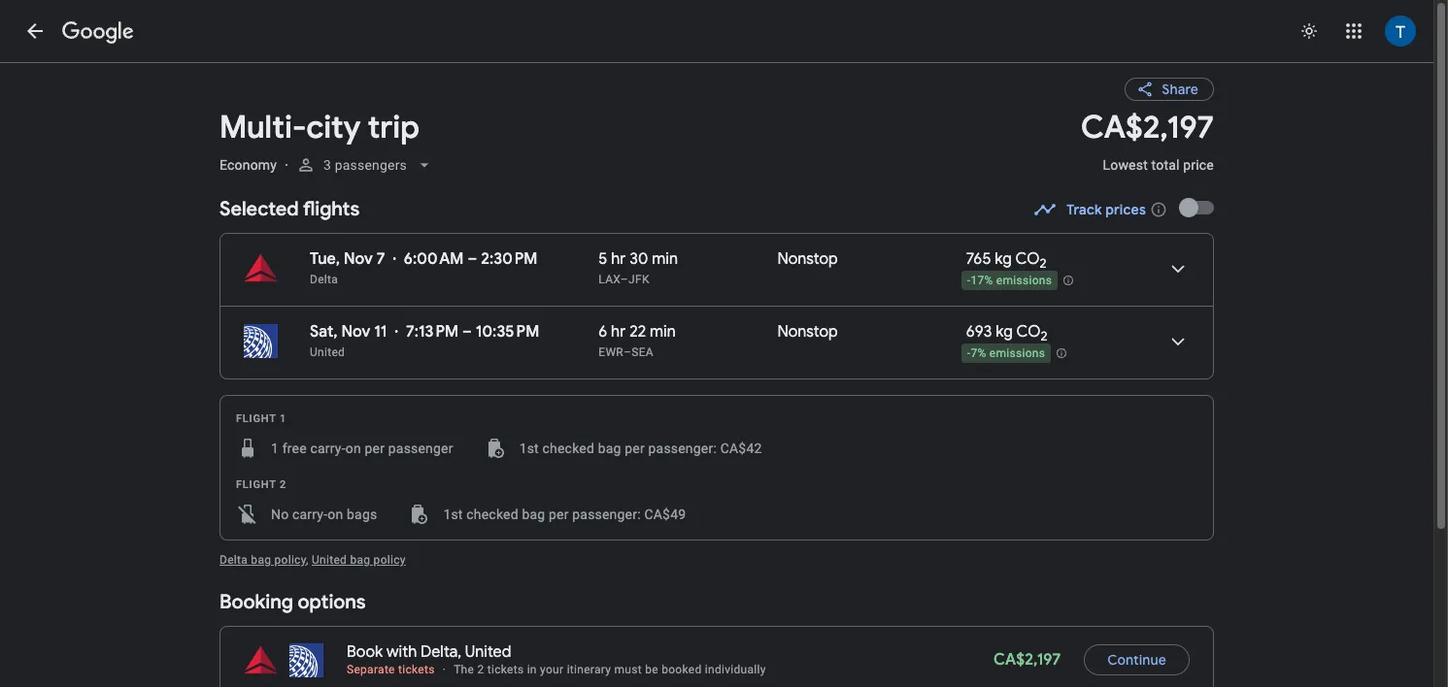 Task type: describe. For each thing, give the bounding box(es) containing it.
1 free carry-on per passenger
[[271, 441, 453, 457]]

765
[[967, 250, 992, 269]]

price
[[1184, 157, 1215, 173]]

first checked bag costs 42 canadian dollars per passenger element
[[484, 437, 762, 461]]

continue
[[1108, 652, 1167, 669]]

co for 693 kg co
[[1017, 323, 1041, 342]]

2 inside 765 kg co 2
[[1040, 256, 1047, 272]]

ca$2,197 for ca$2,197 lowest total price
[[1081, 108, 1215, 148]]

delta for delta
[[310, 273, 338, 287]]

total duration 5 hr 30 min. element
[[599, 250, 778, 272]]

selected
[[220, 197, 299, 222]]

separate tickets
[[347, 664, 435, 677]]

7
[[377, 250, 385, 269]]

no
[[271, 507, 289, 523]]

your
[[540, 664, 564, 677]]

5 hr 30 min lax – jfk
[[599, 250, 678, 287]]

765 kg co 2
[[967, 250, 1047, 272]]

1st checked bag per passenger: ca$42
[[519, 441, 762, 457]]

total duration 6 hr 22 min. element
[[599, 323, 778, 345]]

1 vertical spatial united
[[312, 554, 347, 567]]

flight for flight 1
[[236, 413, 276, 426]]

2 vertical spatial united
[[465, 643, 512, 663]]

1st checked bag per passenger: ca$49
[[443, 507, 686, 523]]

no carry-on bags
[[271, 507, 377, 523]]

booking options
[[220, 591, 366, 615]]

the 2 tickets in your itinerary must be booked individually
[[454, 664, 766, 677]]

30
[[630, 250, 648, 269]]

per for 1st checked bag per passenger: ca$42
[[625, 441, 645, 457]]

sat, nov 11
[[310, 323, 387, 342]]

main content containing multi-city trip
[[220, 62, 1215, 688]]

ca$42
[[721, 441, 762, 457]]

2 policy from the left
[[374, 554, 406, 567]]

2:30 pm
[[481, 250, 538, 269]]

itinerary
[[567, 664, 611, 677]]

6 hr 22 min ewr – sea
[[599, 323, 676, 359]]

passengers
[[335, 157, 407, 173]]

3 passengers
[[324, 157, 407, 173]]

2197 Canadian dollars text field
[[994, 651, 1061, 670]]

flight 1
[[236, 413, 287, 426]]

-17% emissions
[[967, 274, 1052, 288]]

list containing tue, nov 7
[[221, 234, 1214, 379]]

prices
[[1106, 201, 1146, 219]]

– inside 5 hr 30 min lax – jfk
[[621, 273, 629, 287]]

min for 6 hr 22 min
[[650, 323, 676, 342]]

1 tickets from the left
[[398, 664, 435, 677]]

ca$49
[[645, 507, 686, 523]]

Departure time: 7:13 PM. text field
[[406, 323, 459, 342]]

none text field containing ca$2,197
[[1081, 108, 1215, 190]]

Departure time: 6:00 AM. text field
[[404, 250, 464, 269]]

2 tickets from the left
[[487, 664, 524, 677]]

nonstop flight. element for 6 hr 22 min
[[778, 323, 838, 345]]

options
[[298, 591, 366, 615]]

sea
[[632, 346, 654, 359]]

6:00 am
[[404, 250, 464, 269]]

693 kg co 2
[[967, 323, 1048, 345]]

sat,
[[310, 323, 338, 342]]

trip
[[368, 108, 419, 148]]

passenger: for ca$49
[[573, 507, 641, 523]]

ca$2,197 lowest total price
[[1081, 108, 1215, 173]]

book with delta, united
[[347, 643, 512, 663]]

,
[[306, 554, 309, 567]]

flight for flight 2
[[236, 479, 276, 492]]

min for 5 hr 30 min
[[652, 250, 678, 269]]

first checked bag costs 49 canadian dollars per passenger element
[[408, 503, 686, 527]]

flight details. flight on tuesday, november 7. leaves los angeles international airport at 6:00 am on tuesday, november 7 and arrives at john f. kennedy international airport at 2:30 pm on tuesday, november 7. image
[[1155, 246, 1202, 292]]

-7% emissions
[[967, 347, 1046, 361]]

in
[[527, 664, 537, 677]]

lowest
[[1103, 157, 1148, 173]]

ewr
[[599, 346, 624, 359]]

checked for 1st checked bag per passenger: ca$49
[[467, 507, 519, 523]]

1 policy from the left
[[274, 554, 306, 567]]

learn more about tracked prices image
[[1150, 201, 1168, 219]]

11
[[374, 323, 387, 342]]

10:35 pm
[[476, 323, 540, 342]]

selected flights
[[220, 197, 360, 222]]

7:13 pm – 10:35 pm
[[406, 323, 540, 342]]

loading results progress bar
[[0, 62, 1434, 66]]

flight 2
[[236, 479, 287, 492]]

be
[[645, 664, 659, 677]]



Task type: locate. For each thing, give the bounding box(es) containing it.
hr right 5
[[611, 250, 626, 269]]

0 horizontal spatial tickets
[[398, 664, 435, 677]]

1 vertical spatial 1
[[271, 441, 279, 457]]

0 vertical spatial nonstop flight. element
[[778, 250, 838, 272]]

7:13 pm
[[406, 323, 459, 342]]

- for 693 kg co
[[967, 347, 971, 361]]

0 horizontal spatial passenger:
[[573, 507, 641, 523]]

per up ca$49
[[625, 441, 645, 457]]

total
[[1152, 157, 1180, 173]]

passenger: for ca$42
[[649, 441, 717, 457]]

2 up no
[[280, 479, 287, 492]]

1st inside first checked bag costs 42 canadian dollars per passenger "element"
[[519, 441, 539, 457]]

change appearance image
[[1286, 8, 1333, 54]]

the
[[454, 664, 474, 677]]

1st for 1st checked bag per passenger: ca$49
[[443, 507, 463, 523]]

emissions down 765 kg co 2
[[997, 274, 1052, 288]]

kg for 765
[[995, 250, 1012, 269]]

united right , on the left of the page
[[312, 554, 347, 567]]

3
[[324, 157, 331, 173]]

per left passenger
[[365, 441, 385, 457]]

0 vertical spatial min
[[652, 250, 678, 269]]

nov left "7"
[[344, 250, 373, 269]]

flight on tuesday, november 7. leaves los angeles international airport at 6:00 am on tuesday, november 7 and arrives at john f. kennedy international airport at 2:30 pm on tuesday, november 7. element
[[310, 250, 538, 269]]

co inside 693 kg co 2
[[1017, 323, 1041, 342]]

17%
[[971, 274, 994, 288]]

multi-
[[220, 108, 306, 148]]

0 vertical spatial flight
[[236, 413, 276, 426]]

kg
[[995, 250, 1012, 269], [996, 323, 1013, 342]]

must
[[615, 664, 642, 677]]

Multi-city trip text field
[[220, 108, 1058, 148]]

passenger: inside first checked bag costs 49 canadian dollars per passenger element
[[573, 507, 641, 523]]

1st up first checked bag costs 49 canadian dollars per passenger element
[[519, 441, 539, 457]]

- for 765 kg co
[[967, 274, 971, 288]]

1 vertical spatial nov
[[342, 323, 371, 342]]

on left bags
[[328, 507, 343, 523]]

passenger: inside first checked bag costs 42 canadian dollars per passenger "element"
[[649, 441, 717, 457]]

1 vertical spatial carry-
[[292, 507, 328, 523]]

united down sat,
[[310, 346, 345, 359]]

0 vertical spatial -
[[967, 274, 971, 288]]

delta,
[[421, 643, 462, 663]]

flights
[[303, 197, 360, 222]]

0 horizontal spatial ca$2,197
[[994, 651, 1061, 670]]

0 vertical spatial checked
[[543, 441, 595, 457]]

kg up -17% emissions
[[995, 250, 1012, 269]]

emissions for 693 kg co
[[990, 347, 1046, 361]]

on
[[346, 441, 361, 457], [328, 507, 343, 523]]

1 vertical spatial flight
[[236, 479, 276, 492]]

tue,
[[310, 250, 340, 269]]

0 vertical spatial 1st
[[519, 441, 539, 457]]

on right free
[[346, 441, 361, 457]]

1 vertical spatial hr
[[611, 323, 626, 342]]

nonstop for 5 hr 30 min
[[778, 250, 838, 269]]

with
[[387, 643, 417, 663]]

1 nonstop flight. element from the top
[[778, 250, 838, 272]]

emissions down 693 kg co 2
[[990, 347, 1046, 361]]

0 vertical spatial hr
[[611, 250, 626, 269]]

0 horizontal spatial checked
[[467, 507, 519, 523]]

1 vertical spatial on
[[328, 507, 343, 523]]

min right 22
[[650, 323, 676, 342]]

0 vertical spatial nonstop
[[778, 250, 838, 269]]

hr
[[611, 250, 626, 269], [611, 323, 626, 342]]

lax
[[599, 273, 621, 287]]

7%
[[971, 347, 987, 361]]

carry- right free
[[310, 441, 346, 457]]

tickets left in
[[487, 664, 524, 677]]

1 horizontal spatial passenger:
[[649, 441, 717, 457]]

passenger
[[388, 441, 453, 457]]

1st for 1st checked bag per passenger: ca$42
[[519, 441, 539, 457]]

1 vertical spatial co
[[1017, 323, 1041, 342]]

2 inside 693 kg co 2
[[1041, 329, 1048, 345]]

1
[[280, 413, 287, 426], [271, 441, 279, 457]]

1 vertical spatial passenger:
[[573, 507, 641, 523]]

carry-
[[310, 441, 346, 457], [292, 507, 328, 523]]

- down 765
[[967, 274, 971, 288]]

booking
[[220, 591, 293, 615]]

1 horizontal spatial policy
[[374, 554, 406, 567]]

Arrival time: 2:30 PM. text field
[[481, 250, 538, 269]]

0 vertical spatial united
[[310, 346, 345, 359]]

track prices
[[1067, 201, 1146, 219]]

22
[[630, 323, 646, 342]]

checked for 1st checked bag per passenger: ca$42
[[543, 441, 595, 457]]

1 nonstop from the top
[[778, 250, 838, 269]]

3 passengers button
[[289, 142, 442, 188]]

min
[[652, 250, 678, 269], [650, 323, 676, 342]]

5
[[599, 250, 608, 269]]

1 - from the top
[[967, 274, 971, 288]]

passenger: left ca$49
[[573, 507, 641, 523]]

tue, nov 7
[[310, 250, 385, 269]]

0 vertical spatial emissions
[[997, 274, 1052, 288]]

book
[[347, 643, 383, 663]]

continue button
[[1085, 637, 1190, 684]]

emissions for 765 kg co
[[997, 274, 1052, 288]]

6:00 am – 2:30 pm
[[404, 250, 538, 269]]

–
[[468, 250, 477, 269], [621, 273, 629, 287], [463, 323, 472, 342], [624, 346, 632, 359]]

1 horizontal spatial delta
[[310, 273, 338, 287]]

2 flight from the top
[[236, 479, 276, 492]]

per down first checked bag costs 42 canadian dollars per passenger "element" on the bottom of the page
[[549, 507, 569, 523]]

kg inside 765 kg co 2
[[995, 250, 1012, 269]]

2 nonstop from the top
[[778, 323, 838, 342]]

main content
[[220, 62, 1215, 688]]

kg inside 693 kg co 2
[[996, 323, 1013, 342]]

nov for tue,
[[344, 250, 373, 269]]

list
[[221, 234, 1214, 379]]

nov for sat,
[[342, 323, 371, 342]]

1st inside first checked bag costs 49 canadian dollars per passenger element
[[443, 507, 463, 523]]

co for 765 kg co
[[1016, 250, 1040, 269]]

delta
[[310, 273, 338, 287], [220, 554, 248, 567]]

checked
[[543, 441, 595, 457], [467, 507, 519, 523]]

flight
[[236, 413, 276, 426], [236, 479, 276, 492]]

0 horizontal spatial on
[[328, 507, 343, 523]]

1 vertical spatial kg
[[996, 323, 1013, 342]]

flight on saturday, november 11. leaves newark liberty international airport at 7:13 pm on saturday, november 11 and arrives at seattle-tacoma international airport at 10:35 pm on saturday, november 11. element
[[310, 323, 540, 342]]

kg for 693
[[996, 323, 1013, 342]]

0 vertical spatial co
[[1016, 250, 1040, 269]]

delta for delta bag policy , united bag policy
[[220, 554, 248, 567]]

1 vertical spatial nonstop flight. element
[[778, 323, 838, 345]]

carry- right no
[[292, 507, 328, 523]]

- down 693
[[967, 347, 971, 361]]

2 - from the top
[[967, 347, 971, 361]]

1 vertical spatial checked
[[467, 507, 519, 523]]

1 horizontal spatial ca$2,197
[[1081, 108, 1215, 148]]

delta down "tue,"
[[310, 273, 338, 287]]

6
[[599, 323, 608, 342]]

free
[[282, 441, 307, 457]]

1 up free
[[280, 413, 287, 426]]

co inside 765 kg co 2
[[1016, 250, 1040, 269]]

1 horizontal spatial on
[[346, 441, 361, 457]]

nonstop flight. element for 5 hr 30 min
[[778, 250, 838, 272]]

per for 1st checked bag per passenger: ca$49
[[549, 507, 569, 523]]

hr inside 5 hr 30 min lax – jfk
[[611, 250, 626, 269]]

0 vertical spatial 1
[[280, 413, 287, 426]]

None text field
[[1081, 108, 1215, 190]]

flight up flight 2
[[236, 413, 276, 426]]

multi-city trip
[[220, 108, 419, 148]]

booked
[[662, 664, 702, 677]]

1 horizontal spatial tickets
[[487, 664, 524, 677]]

1 vertical spatial nonstop
[[778, 323, 838, 342]]

kg up -7% emissions
[[996, 323, 1013, 342]]

 image
[[285, 157, 289, 173]]

share button
[[1125, 78, 1215, 101]]

co up -7% emissions
[[1017, 323, 1041, 342]]

ca$2,197 for ca$2,197
[[994, 651, 1061, 670]]

2 nonstop flight. element from the top
[[778, 323, 838, 345]]

economy
[[220, 157, 277, 173]]

0 vertical spatial nov
[[344, 250, 373, 269]]

flight up no
[[236, 479, 276, 492]]

policy down bags
[[374, 554, 406, 567]]

nonstop flight. element
[[778, 250, 838, 272], [778, 323, 838, 345]]

ca$2,197
[[1081, 108, 1215, 148], [994, 651, 1061, 670]]

1 vertical spatial min
[[650, 323, 676, 342]]

1 vertical spatial delta
[[220, 554, 248, 567]]

1 left free
[[271, 441, 279, 457]]

min inside 6 hr 22 min ewr – sea
[[650, 323, 676, 342]]

delta up booking
[[220, 554, 248, 567]]

1 vertical spatial emissions
[[990, 347, 1046, 361]]

1st
[[519, 441, 539, 457], [443, 507, 463, 523]]

passenger:
[[649, 441, 717, 457], [573, 507, 641, 523]]

0 vertical spatial ca$2,197
[[1081, 108, 1215, 148]]

2
[[1040, 256, 1047, 272], [1041, 329, 1048, 345], [280, 479, 287, 492], [477, 664, 484, 677]]

go back image
[[23, 19, 47, 43]]

0 vertical spatial passenger:
[[649, 441, 717, 457]]

1st down passenger
[[443, 507, 463, 523]]

693
[[967, 323, 992, 342]]

1 vertical spatial 1st
[[443, 507, 463, 523]]

policy up booking options
[[274, 554, 306, 567]]

checked inside "element"
[[543, 441, 595, 457]]

0 horizontal spatial policy
[[274, 554, 306, 567]]

per
[[365, 441, 385, 457], [625, 441, 645, 457], [549, 507, 569, 523]]

2 horizontal spatial per
[[625, 441, 645, 457]]

jfk
[[629, 273, 650, 287]]

2197 canadian dollars element
[[1081, 108, 1215, 148]]

2 up -7% emissions
[[1041, 329, 1048, 345]]

delta bag policy link
[[220, 554, 306, 567]]

flight details. flight on saturday, november 11. leaves newark liberty international airport at 7:13 pm on saturday, november 11 and arrives at seattle-tacoma international airport at 10:35 pm on saturday, november 11. image
[[1155, 319, 1202, 365]]

co up -17% emissions
[[1016, 250, 1040, 269]]

emissions
[[997, 274, 1052, 288], [990, 347, 1046, 361]]

1 horizontal spatial per
[[549, 507, 569, 523]]

– inside 6 hr 22 min ewr – sea
[[624, 346, 632, 359]]

1 vertical spatial ca$2,197
[[994, 651, 1061, 670]]

nov left 11 at the left top
[[342, 323, 371, 342]]

0 horizontal spatial delta
[[220, 554, 248, 567]]

min right 30
[[652, 250, 678, 269]]

individually
[[705, 664, 766, 677]]

track
[[1067, 201, 1103, 219]]

0 horizontal spatial 1st
[[443, 507, 463, 523]]

1 horizontal spatial checked
[[543, 441, 595, 457]]

tickets
[[398, 664, 435, 677], [487, 664, 524, 677]]

1 flight from the top
[[236, 413, 276, 426]]

bag
[[598, 441, 621, 457], [522, 507, 545, 523], [251, 554, 271, 567], [350, 554, 371, 567]]

delta bag policy , united bag policy
[[220, 554, 406, 567]]

hr right 6
[[611, 323, 626, 342]]

hr for 5
[[611, 250, 626, 269]]

hr for 6
[[611, 323, 626, 342]]

passenger: left ca$42
[[649, 441, 717, 457]]

0 vertical spatial on
[[346, 441, 361, 457]]

Arrival time: 10:35 PM. text field
[[476, 323, 540, 342]]

0 vertical spatial carry-
[[310, 441, 346, 457]]

co
[[1016, 250, 1040, 269], [1017, 323, 1041, 342]]

min inside 5 hr 30 min lax – jfk
[[652, 250, 678, 269]]

nonstop for 6 hr 22 min
[[778, 323, 838, 342]]

nonstop
[[778, 250, 838, 269], [778, 323, 838, 342]]

city
[[306, 108, 361, 148]]

separate
[[347, 664, 395, 677]]

united up the
[[465, 643, 512, 663]]

bag inside "element"
[[598, 441, 621, 457]]

bags
[[347, 507, 377, 523]]

united bag policy link
[[312, 554, 406, 567]]

2 right the
[[477, 664, 484, 677]]

0 vertical spatial kg
[[995, 250, 1012, 269]]

hr inside 6 hr 22 min ewr – sea
[[611, 323, 626, 342]]

2 hr from the top
[[611, 323, 626, 342]]

tickets down book with delta, united at bottom left
[[398, 664, 435, 677]]

0 vertical spatial delta
[[310, 273, 338, 287]]

policy
[[274, 554, 306, 567], [374, 554, 406, 567]]

per inside "element"
[[625, 441, 645, 457]]

1 horizontal spatial 1st
[[519, 441, 539, 457]]

share
[[1162, 81, 1199, 98]]

1 hr from the top
[[611, 250, 626, 269]]

2 up -17% emissions
[[1040, 256, 1047, 272]]

1 vertical spatial -
[[967, 347, 971, 361]]

0 horizontal spatial per
[[365, 441, 385, 457]]



Task type: vqa. For each thing, say whether or not it's contained in the screenshot.
Send Product Feedback
no



